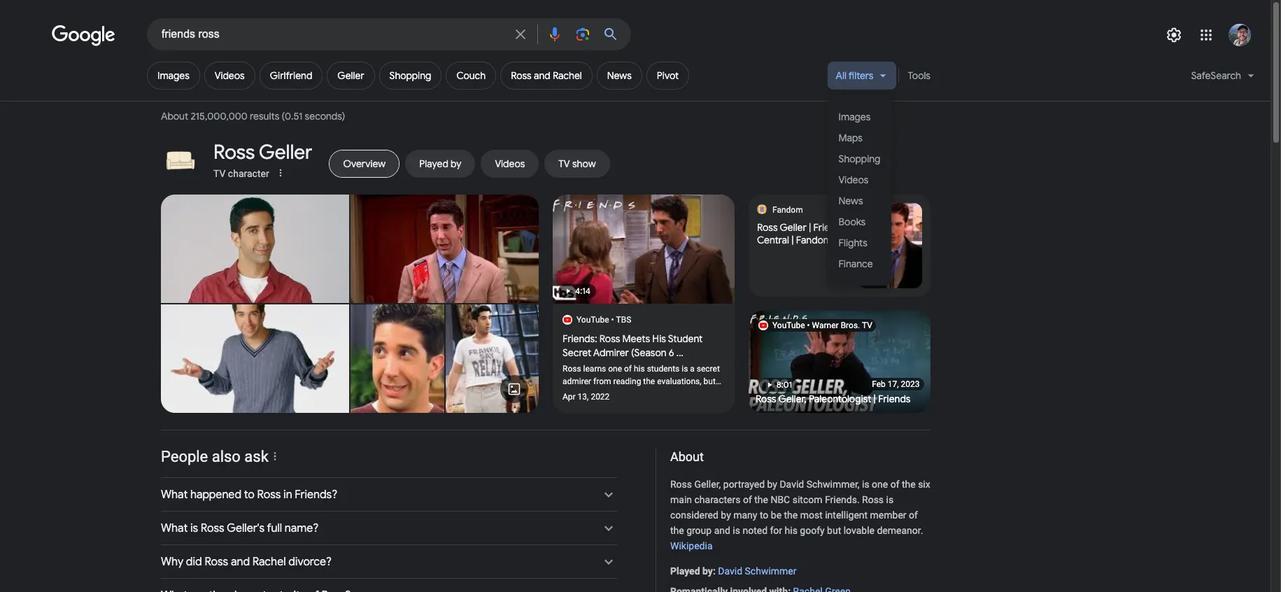 Task type: describe. For each thing, give the bounding box(es) containing it.
about for about
[[670, 449, 704, 464]]

about 215,000,000 results (0.51 seconds)
[[161, 110, 348, 122]]

feb
[[872, 379, 886, 389]]

of inside friends: ross meets his student secret admirer (season 6 ... ross learns one of his students is a secret admirer from reading the evaluations, but he's unsure if it's a girl or boy student. apr 13, 2022
[[624, 364, 632, 374]]

evaluations,
[[657, 377, 702, 386]]

1 vertical spatial david
[[718, 565, 743, 576]]

friends inside the ross geller | friends central | fandom
[[814, 221, 846, 234]]

main
[[670, 494, 692, 505]]

add ross and rachel element
[[511, 69, 582, 82]]

finance link
[[828, 253, 892, 274]]

images for maps
[[839, 110, 871, 123]]

all filters button
[[828, 62, 897, 95]]

tv style icons of 2020: how friends' ross geller pivoted ... image
[[445, 304, 539, 413]]

couch
[[457, 69, 486, 82]]

0 horizontal spatial news link
[[597, 62, 642, 90]]

search by image image
[[575, 26, 591, 43]]

add geller element
[[338, 69, 364, 82]]

0 horizontal spatial |
[[792, 234, 794, 246]]

is up the member
[[886, 494, 894, 505]]

noted
[[743, 525, 768, 536]]

seconds)
[[305, 110, 345, 122]]

maps link
[[828, 127, 892, 148]]

all
[[836, 69, 847, 82]]

geller, for portrayed
[[695, 479, 721, 490]]

2023
[[901, 379, 920, 389]]

safesearch
[[1192, 69, 1242, 82]]

ross and rachel
[[511, 69, 582, 82]]

learns
[[583, 364, 606, 374]]

safesearch button
[[1183, 62, 1263, 95]]

his inside ross geller, portrayed by david schwimmer, is one of the six main characters of the nbc sitcom friends. ross is considered by many to be the most intelligent member of the group and is noted for his goofy but lovable demeanor. wikipedia
[[785, 525, 798, 536]]

people
[[161, 448, 208, 465]]

add girlfriend element
[[270, 69, 312, 82]]

favicon for website that hosts the video image
[[759, 321, 768, 330]]

wikipedia link
[[670, 541, 713, 552]]

couch link
[[446, 62, 496, 90]]

finance
[[839, 257, 873, 270]]

secret
[[563, 346, 591, 359]]

maps
[[839, 131, 863, 144]]

he's
[[563, 389, 577, 399]]

videos for videos link to the bottom
[[839, 173, 869, 186]]

secret
[[697, 364, 720, 374]]

tv character
[[213, 168, 269, 179]]

is inside friends: ross meets his student secret admirer (season 6 ... ross learns one of his students is a secret admirer from reading the evaluations, but he's unsure if it's a girl or boy student. apr 13, 2022
[[682, 364, 688, 374]]

images link for maps
[[828, 106, 892, 127]]

2022
[[591, 392, 610, 402]]

news inside menu
[[839, 194, 863, 207]]

...
[[677, 346, 684, 359]]

2 horizontal spatial |
[[874, 393, 876, 405]]

0 vertical spatial by
[[767, 479, 778, 490]]

david schwimmer initially turned down the role of ross in ... image
[[351, 195, 539, 303]]

friends:
[[563, 332, 597, 345]]

intelligent
[[825, 510, 868, 521]]

or
[[646, 389, 654, 399]]

portrayed
[[724, 479, 765, 490]]

ask
[[245, 448, 269, 465]]

0 vertical spatial shopping link
[[379, 62, 442, 90]]

admirer
[[563, 377, 591, 386]]

books link
[[828, 211, 892, 232]]

from
[[594, 377, 611, 386]]

Search search field
[[162, 27, 504, 44]]

flights
[[839, 236, 868, 249]]

unsure
[[579, 389, 605, 399]]

student.
[[672, 389, 702, 399]]

also
[[212, 448, 241, 465]]

character
[[228, 168, 269, 179]]

if
[[607, 389, 612, 399]]

(season
[[631, 346, 667, 359]]

ross geller heading
[[213, 140, 312, 165]]

played
[[670, 565, 700, 576]]

1 vertical spatial news link
[[828, 190, 892, 211]]

1 horizontal spatial |
[[809, 221, 811, 234]]

filters
[[849, 69, 874, 82]]

tbs
[[616, 315, 632, 325]]

youtube • tbs
[[577, 315, 632, 325]]

reading
[[613, 377, 641, 386]]

pivot
[[657, 69, 679, 82]]

more options image
[[275, 167, 286, 178]]

girlfriend
[[270, 69, 312, 82]]

1 vertical spatial videos link
[[828, 169, 892, 190]]

menu containing images
[[828, 95, 892, 286]]

girl
[[633, 389, 644, 399]]

:
[[713, 565, 716, 576]]

friends.
[[825, 494, 860, 505]]

geller, for paleontologist
[[779, 393, 807, 405]]

the inside friends: ross meets his student secret admirer (season 6 ... ross learns one of his students is a secret admirer from reading the evaluations, but he's unsure if it's a girl or boy student. apr 13, 2022
[[643, 377, 655, 386]]

geller for ross geller
[[259, 140, 312, 165]]

demeanor.
[[877, 525, 923, 536]]

results
[[250, 110, 279, 122]]

geller link
[[327, 62, 375, 90]]

the friends fan theory that will have you looking twice at ross image
[[351, 304, 444, 413]]

considered
[[670, 510, 719, 521]]

(0.51
[[282, 110, 303, 122]]

here's why ross gellar is the worst in 'friends' - purewow image
[[161, 195, 349, 303]]

0 horizontal spatial a
[[626, 389, 631, 399]]

people also ask
[[161, 448, 269, 465]]

ross and rachel link
[[501, 62, 593, 90]]

images for videos
[[157, 69, 190, 82]]

videos for the top videos link
[[215, 69, 245, 82]]

youtube for youtube • tbs
[[577, 315, 609, 325]]

six
[[918, 479, 931, 490]]

of up many
[[743, 494, 752, 505]]

web result image image
[[858, 203, 922, 288]]

google image
[[52, 25, 116, 46]]

• for warner
[[807, 321, 810, 330]]

more options element
[[273, 166, 287, 180]]

1 horizontal spatial shopping
[[839, 152, 881, 165]]

the up to in the right bottom of the page
[[755, 494, 768, 505]]

schwimmer,
[[807, 479, 860, 490]]



Task type: locate. For each thing, give the bounding box(es) containing it.
search by voice image
[[547, 26, 563, 43]]

1 vertical spatial shopping
[[839, 152, 881, 165]]

0 horizontal spatial •
[[611, 315, 614, 325]]

0 vertical spatial fandom
[[773, 205, 803, 215]]

geller for ross geller | friends central | fandom
[[780, 221, 807, 234]]

1 vertical spatial tv
[[862, 321, 873, 330]]

1 vertical spatial shopping link
[[828, 148, 892, 169]]

schwimmer
[[745, 565, 797, 576]]

one inside ross geller, portrayed by david schwimmer, is one of the six main characters of the nbc sitcom friends. ross is considered by many to be the most intelligent member of the group and is noted for his goofy but lovable demeanor. wikipedia
[[872, 479, 888, 490]]

is up evaluations,
[[682, 364, 688, 374]]

but inside friends: ross meets his student secret admirer (season 6 ... ross learns one of his students is a secret admirer from reading the evaluations, but he's unsure if it's a girl or boy student. apr 13, 2022
[[704, 377, 716, 386]]

images link
[[147, 62, 200, 90], [828, 106, 892, 127]]

videos link
[[204, 62, 255, 90], [828, 169, 892, 190]]

0 horizontal spatial images
[[157, 69, 190, 82]]

david schwimmer link
[[718, 565, 797, 576]]

1 horizontal spatial images link
[[828, 106, 892, 127]]

it's
[[614, 389, 624, 399]]

geller, up characters on the right bottom of the page
[[695, 479, 721, 490]]

students
[[647, 364, 680, 374]]

0 horizontal spatial geller,
[[695, 479, 721, 490]]

1 vertical spatial geller
[[259, 140, 312, 165]]

videos up 215,000,000
[[215, 69, 245, 82]]

a left secret
[[690, 364, 695, 374]]

0 horizontal spatial by
[[703, 565, 713, 576]]

be
[[771, 510, 782, 521]]

17,
[[888, 379, 899, 389]]

0 horizontal spatial videos
[[215, 69, 245, 82]]

215,000,000
[[191, 110, 248, 122]]

1 horizontal spatial •
[[807, 321, 810, 330]]

youtube up friends:
[[577, 315, 609, 325]]

ross geller, portrayed by david schwimmer, is one of the six main characters of the nbc sitcom friends. ross is considered by many to be the most intelligent member of the group and is noted for his goofy but lovable demeanor. wikipedia
[[670, 479, 931, 552]]

images inside menu
[[839, 110, 871, 123]]

and left rachel
[[534, 69, 551, 82]]

• left warner
[[807, 321, 810, 330]]

0 vertical spatial his
[[634, 364, 645, 374]]

of
[[624, 364, 632, 374], [891, 479, 900, 490], [743, 494, 752, 505], [909, 510, 918, 521]]

warner
[[812, 321, 839, 330]]

tv right bros.
[[862, 321, 873, 330]]

0 horizontal spatial shopping link
[[379, 62, 442, 90]]

tools button
[[902, 62, 937, 90]]

0 vertical spatial geller,
[[779, 393, 807, 405]]

shopping right "add geller" element
[[390, 69, 431, 82]]

flights link
[[828, 232, 892, 253]]

1 horizontal spatial a
[[690, 364, 695, 374]]

the up the or
[[643, 377, 655, 386]]

ross geller
[[213, 140, 312, 165]]

ross geller created black mirror's san junipero? image
[[161, 304, 349, 413]]

1 vertical spatial fandom
[[796, 234, 832, 246]]

0 vertical spatial about
[[161, 110, 188, 122]]

geller left books
[[780, 221, 807, 234]]

2 horizontal spatial by
[[767, 479, 778, 490]]

geller down search search field
[[338, 69, 364, 82]]

videos link up 215,000,000
[[204, 62, 255, 90]]

one
[[608, 364, 622, 374], [872, 479, 888, 490]]

david right :
[[718, 565, 743, 576]]

0 vertical spatial news
[[607, 69, 632, 82]]

videos up books
[[839, 173, 869, 186]]

most
[[800, 510, 823, 521]]

geller up more options icon
[[259, 140, 312, 165]]

the left six at bottom right
[[902, 479, 916, 490]]

central
[[757, 234, 789, 246]]

1 horizontal spatial by
[[721, 510, 731, 521]]

ross inside the ross geller | friends central | fandom
[[757, 221, 778, 234]]

and inside ross geller, portrayed by david schwimmer, is one of the six main characters of the nbc sitcom friends. ross is considered by many to be the most intelligent member of the group and is noted for his goofy but lovable demeanor. wikipedia
[[714, 525, 731, 536]]

group
[[687, 525, 712, 536]]

• for tbs
[[611, 315, 614, 325]]

david inside ross geller, portrayed by david schwimmer, is one of the six main characters of the nbc sitcom friends. ross is considered by many to be the most intelligent member of the group and is noted for his goofy but lovable demeanor. wikipedia
[[780, 479, 804, 490]]

1 vertical spatial by
[[721, 510, 731, 521]]

1 horizontal spatial geller
[[338, 69, 364, 82]]

1 vertical spatial one
[[872, 479, 888, 490]]

add couch element
[[457, 69, 486, 82]]

friends down feb 17, 2023
[[878, 393, 911, 405]]

by down characters on the right bottom of the page
[[721, 510, 731, 521]]

apr
[[563, 392, 576, 402]]

1 horizontal spatial about
[[670, 449, 704, 464]]

of up demeanor. at the right of the page
[[909, 510, 918, 521]]

0 vertical spatial geller
[[338, 69, 364, 82]]

fandom
[[773, 205, 803, 215], [796, 234, 832, 246]]

youtube right favicon for website that hosts the video
[[773, 321, 805, 330]]

youtube • warner bros. tv
[[773, 321, 873, 330]]

feb 17, 2023
[[872, 379, 920, 389]]

his
[[634, 364, 645, 374], [785, 525, 798, 536]]

0 vertical spatial videos
[[215, 69, 245, 82]]

news link left add pivot element
[[597, 62, 642, 90]]

the
[[643, 377, 655, 386], [902, 479, 916, 490], [755, 494, 768, 505], [784, 510, 798, 521], [670, 525, 684, 536]]

0 vertical spatial david
[[780, 479, 804, 490]]

0 vertical spatial tv
[[213, 168, 226, 179]]

boy
[[656, 389, 670, 399]]

by right played
[[703, 565, 713, 576]]

1 horizontal spatial and
[[714, 525, 731, 536]]

• left tbs
[[611, 315, 614, 325]]

but
[[704, 377, 716, 386], [827, 525, 841, 536]]

wikipedia
[[670, 541, 713, 552]]

add pivot element
[[657, 69, 679, 82]]

0 vertical spatial images
[[157, 69, 190, 82]]

0 vertical spatial one
[[608, 364, 622, 374]]

a right it's
[[626, 389, 631, 399]]

about for about 215,000,000 results (0.51 seconds)
[[161, 110, 188, 122]]

sitcom
[[793, 494, 823, 505]]

1 horizontal spatial geller,
[[779, 393, 807, 405]]

0 horizontal spatial videos link
[[204, 62, 255, 90]]

by up nbc
[[767, 479, 778, 490]]

but inside ross geller, portrayed by david schwimmer, is one of the six main characters of the nbc sitcom friends. ross is considered by many to be the most intelligent member of the group and is noted for his goofy but lovable demeanor. wikipedia
[[827, 525, 841, 536]]

youtube for youtube • warner bros. tv
[[773, 321, 805, 330]]

None search field
[[0, 17, 631, 50]]

ross geller, paleontologist | friends
[[756, 393, 911, 405]]

for
[[770, 525, 783, 536]]

1 horizontal spatial images
[[839, 110, 871, 123]]

1 vertical spatial but
[[827, 525, 841, 536]]

0 vertical spatial but
[[704, 377, 716, 386]]

student
[[668, 332, 703, 345]]

all filters
[[836, 69, 874, 82]]

0 horizontal spatial geller
[[259, 140, 312, 165]]

geller, inside ross geller, portrayed by david schwimmer, is one of the six main characters of the nbc sitcom friends. ross is considered by many to be the most intelligent member of the group and is noted for his goofy but lovable demeanor. wikipedia
[[695, 479, 721, 490]]

one inside friends: ross meets his student secret admirer (season 6 ... ross learns one of his students is a secret admirer from reading the evaluations, but he's unsure if it's a girl or boy student. apr 13, 2022
[[608, 364, 622, 374]]

1 horizontal spatial one
[[872, 479, 888, 490]]

0 vertical spatial shopping
[[390, 69, 431, 82]]

1 vertical spatial his
[[785, 525, 798, 536]]

is right schwimmer,
[[862, 479, 870, 490]]

2 vertical spatial by
[[703, 565, 713, 576]]

about left 215,000,000
[[161, 110, 188, 122]]

0 horizontal spatial images link
[[147, 62, 200, 90]]

geller, left the paleontologist
[[779, 393, 807, 405]]

6
[[669, 346, 674, 359]]

1 horizontal spatial news link
[[828, 190, 892, 211]]

ross geller | friends central | fandom
[[757, 221, 846, 246]]

one up the member
[[872, 479, 888, 490]]

david
[[780, 479, 804, 490], [718, 565, 743, 576]]

0 horizontal spatial youtube
[[577, 315, 609, 325]]

tv left character
[[213, 168, 226, 179]]

many
[[734, 510, 758, 521]]

is down many
[[733, 525, 740, 536]]

is
[[682, 364, 688, 374], [862, 479, 870, 490], [886, 494, 894, 505], [733, 525, 740, 536]]

nbc
[[771, 494, 790, 505]]

his inside friends: ross meets his student secret admirer (season 6 ... ross learns one of his students is a secret admirer from reading the evaluations, but he's unsure if it's a girl or boy student. apr 13, 2022
[[634, 364, 645, 374]]

1 vertical spatial geller,
[[695, 479, 721, 490]]

tv
[[213, 168, 226, 179], [862, 321, 873, 330]]

tools
[[908, 69, 931, 82]]

shopping link right "add geller" element
[[379, 62, 442, 90]]

0 horizontal spatial about
[[161, 110, 188, 122]]

tab list
[[161, 140, 931, 182]]

0 horizontal spatial but
[[704, 377, 716, 386]]

news up books
[[839, 194, 863, 207]]

but down secret
[[704, 377, 716, 386]]

2 vertical spatial geller
[[780, 221, 807, 234]]

goofy
[[800, 525, 825, 536]]

geller inside the ross geller | friends central | fandom
[[780, 221, 807, 234]]

0 vertical spatial news link
[[597, 62, 642, 90]]

1 horizontal spatial youtube
[[773, 321, 805, 330]]

played by : david schwimmer
[[670, 565, 797, 576]]

about up main
[[670, 449, 704, 464]]

1 vertical spatial videos
[[839, 173, 869, 186]]

0 horizontal spatial his
[[634, 364, 645, 374]]

0 vertical spatial friends
[[814, 221, 846, 234]]

pivot link
[[647, 62, 690, 90]]

one down the admirer
[[608, 364, 622, 374]]

fandom left flights
[[796, 234, 832, 246]]

his
[[653, 332, 666, 345]]

member
[[870, 510, 907, 521]]

1 vertical spatial a
[[626, 389, 631, 399]]

about inside heading
[[670, 449, 704, 464]]

his up "reading"
[[634, 364, 645, 374]]

images
[[157, 69, 190, 82], [839, 110, 871, 123]]

1 vertical spatial about
[[670, 449, 704, 464]]

1 vertical spatial friends
[[878, 393, 911, 405]]

1 vertical spatial images link
[[828, 106, 892, 127]]

shopping down maps link
[[839, 152, 881, 165]]

0 horizontal spatial news
[[607, 69, 632, 82]]

news left add pivot element
[[607, 69, 632, 82]]

images link up maps
[[828, 106, 892, 127]]

bros.
[[841, 321, 860, 330]]

ross
[[511, 69, 532, 82], [213, 140, 255, 165], [757, 221, 778, 234], [600, 332, 620, 345], [563, 364, 581, 374], [756, 393, 777, 405], [670, 479, 692, 490], [862, 494, 884, 505]]

people also ask heading
[[161, 448, 617, 466]]

menu
[[828, 95, 892, 286]]

0 horizontal spatial one
[[608, 364, 622, 374]]

shopping
[[390, 69, 431, 82], [839, 152, 881, 165]]

1 horizontal spatial david
[[780, 479, 804, 490]]

the right "be"
[[784, 510, 798, 521]]

1 horizontal spatial friends
[[878, 393, 911, 405]]

girlfriend link
[[259, 62, 323, 90]]

0 horizontal spatial tv
[[213, 168, 226, 179]]

1 horizontal spatial shopping link
[[828, 148, 892, 169]]

lovable
[[844, 525, 875, 536]]

of up "reading"
[[624, 364, 632, 374]]

shopping link
[[379, 62, 442, 90], [828, 148, 892, 169]]

1 horizontal spatial his
[[785, 525, 798, 536]]

but down 'intelligent'
[[827, 525, 841, 536]]

and right group
[[714, 525, 731, 536]]

13,
[[578, 392, 589, 402]]

videos inside menu
[[839, 173, 869, 186]]

fandom up the ross geller | friends central | fandom at the top right
[[773, 205, 803, 215]]

paleontologist
[[809, 393, 872, 405]]

1 vertical spatial images
[[839, 110, 871, 123]]

his right for
[[785, 525, 798, 536]]

images link for videos
[[147, 62, 200, 90]]

friends: ross meets his student secret admirer (season 6 ... ross learns one of his students is a secret admirer from reading the evaluations, but he's unsure if it's a girl or boy student. apr 13, 2022
[[563, 332, 720, 402]]

friends up flights
[[814, 221, 846, 234]]

shopping link down maps
[[828, 148, 892, 169]]

0 vertical spatial and
[[534, 69, 551, 82]]

1 vertical spatial and
[[714, 525, 731, 536]]

•
[[611, 315, 614, 325], [807, 321, 810, 330]]

0 horizontal spatial and
[[534, 69, 551, 82]]

friends
[[814, 221, 846, 234], [878, 393, 911, 405]]

0 horizontal spatial shopping
[[390, 69, 431, 82]]

1 horizontal spatial news
[[839, 194, 863, 207]]

0 vertical spatial images link
[[147, 62, 200, 90]]

the up wikipedia link
[[670, 525, 684, 536]]

books
[[839, 215, 866, 228]]

a
[[690, 364, 695, 374], [626, 389, 631, 399]]

2 horizontal spatial geller
[[780, 221, 807, 234]]

rachel
[[553, 69, 582, 82]]

0 vertical spatial a
[[690, 364, 695, 374]]

fandom inside the ross geller | friends central | fandom
[[796, 234, 832, 246]]

images link up 215,000,000
[[147, 62, 200, 90]]

david up nbc
[[780, 479, 804, 490]]

0 horizontal spatial friends
[[814, 221, 846, 234]]

1 horizontal spatial videos
[[839, 173, 869, 186]]

admirer
[[593, 346, 629, 359]]

news link up books
[[828, 190, 892, 211]]

about heading
[[670, 449, 931, 465]]

1 horizontal spatial but
[[827, 525, 841, 536]]

1 vertical spatial news
[[839, 194, 863, 207]]

1 horizontal spatial videos link
[[828, 169, 892, 190]]

videos link down maps link
[[828, 169, 892, 190]]

geller
[[338, 69, 364, 82], [259, 140, 312, 165], [780, 221, 807, 234]]

1 horizontal spatial tv
[[862, 321, 873, 330]]

characters
[[695, 494, 741, 505]]

0 horizontal spatial david
[[718, 565, 743, 576]]

of left six at bottom right
[[891, 479, 900, 490]]

0 vertical spatial videos link
[[204, 62, 255, 90]]



Task type: vqa. For each thing, say whether or not it's contained in the screenshot.
but
yes



